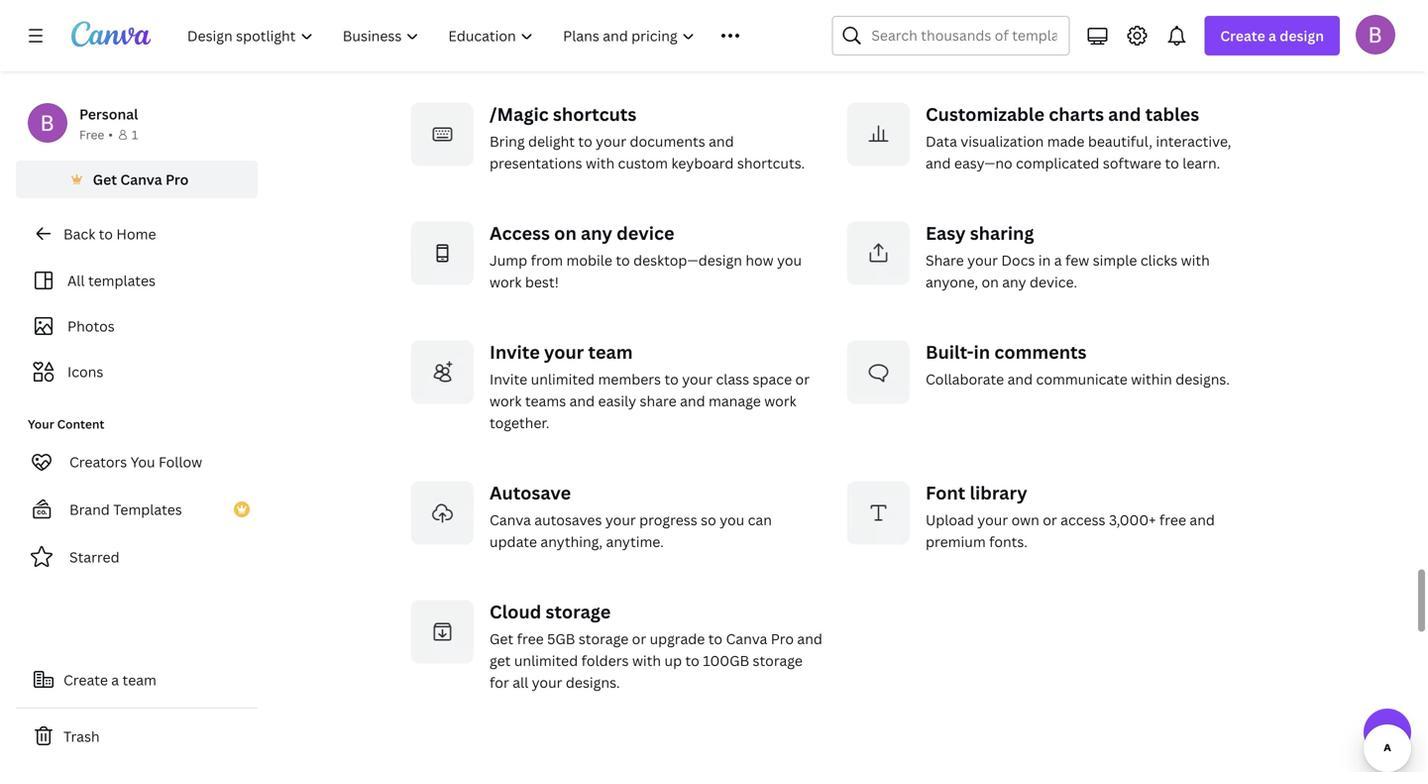 Task type: locate. For each thing, give the bounding box(es) containing it.
or inside cloud storage get free 5gb storage or upgrade to canva pro and get unlimited folders with up to 100gb storage for all your designs.
[[632, 630, 647, 649]]

personal
[[79, 105, 138, 123]]

1 vertical spatial any
[[1003, 273, 1027, 292]]

to inside "link"
[[99, 225, 113, 243]]

0 horizontal spatial you
[[720, 511, 745, 530]]

1 vertical spatial unlimited
[[514, 652, 578, 670]]

your
[[28, 416, 54, 432]]

your up fonts.
[[978, 511, 1009, 530]]

to up share
[[665, 370, 679, 389]]

work down jump
[[490, 273, 522, 292]]

few
[[1066, 251, 1090, 270]]

1 vertical spatial a
[[1055, 251, 1062, 270]]

get
[[490, 652, 511, 670]]

data
[[926, 132, 958, 151]]

on
[[554, 221, 577, 246], [982, 273, 999, 292]]

and inside built-in comments collaborate and communicate within designs.
[[1008, 370, 1033, 389]]

your inside autosave canva autosaves your progress so you can update anything, anytime.
[[606, 511, 636, 530]]

0 horizontal spatial team
[[122, 671, 157, 690]]

any up mobile
[[581, 221, 613, 246]]

2 horizontal spatial canva
[[726, 630, 768, 649]]

to inside customizable charts and tables data visualization made beautiful, interactive, and easy—no complicated software to learn.
[[1166, 154, 1180, 173]]

2 vertical spatial a
[[111, 671, 119, 690]]

icons link
[[28, 353, 246, 391]]

1 vertical spatial team
[[122, 671, 157, 690]]

1 horizontal spatial on
[[982, 273, 999, 292]]

a inside easy sharing share your docs in a few simple clicks with anyone, on any device.
[[1055, 251, 1062, 270]]

in
[[1039, 251, 1051, 270], [974, 340, 991, 365]]

or right own
[[1043, 511, 1058, 530]]

you
[[777, 251, 802, 270], [720, 511, 745, 530]]

starred
[[69, 548, 120, 567]]

with left 'up'
[[633, 652, 661, 670]]

access on any device image
[[410, 222, 474, 285]]

work inside access on any device jump from mobile to desktop—design how you work best!
[[490, 273, 522, 292]]

your right the all
[[532, 673, 563, 692]]

create inside button
[[63, 671, 108, 690]]

documents
[[630, 132, 706, 151]]

1 vertical spatial free
[[517, 630, 544, 649]]

2 horizontal spatial a
[[1269, 26, 1277, 45]]

any
[[581, 221, 613, 246], [1003, 273, 1027, 292]]

on right anyone,
[[982, 273, 999, 292]]

2 vertical spatial with
[[633, 652, 661, 670]]

0 vertical spatial with
[[586, 154, 615, 173]]

work down space
[[765, 392, 797, 411]]

create up the 'trash'
[[63, 671, 108, 690]]

and inside font library upload your own or access 3,000+ free and premium fonts.
[[1190, 511, 1216, 530]]

2 horizontal spatial or
[[1043, 511, 1058, 530]]

/magic shortcuts image
[[410, 103, 474, 166]]

canva down the 1
[[120, 170, 162, 189]]

get inside "button"
[[93, 170, 117, 189]]

0 horizontal spatial create
[[63, 671, 108, 690]]

0 vertical spatial on
[[554, 221, 577, 246]]

1 horizontal spatial create
[[1221, 26, 1266, 45]]

0 vertical spatial get
[[93, 170, 117, 189]]

1 vertical spatial with
[[1182, 251, 1210, 270]]

0 vertical spatial team
[[588, 340, 633, 365]]

or right space
[[796, 370, 810, 389]]

Search search field
[[872, 17, 1057, 55]]

0 vertical spatial or
[[796, 370, 810, 389]]

easy sharing share your docs in a few simple clicks with anyone, on any device.
[[926, 221, 1210, 292]]

any inside access on any device jump from mobile to desktop—design how you work best!
[[581, 221, 613, 246]]

in inside built-in comments collaborate and communicate within designs.
[[974, 340, 991, 365]]

free right 3,000+
[[1160, 511, 1187, 530]]

complicated
[[1016, 154, 1100, 173]]

free inside font library upload your own or access 3,000+ free and premium fonts.
[[1160, 511, 1187, 530]]

1 horizontal spatial get
[[490, 630, 514, 649]]

1 invite from the top
[[490, 340, 540, 365]]

a left few
[[1055, 251, 1062, 270]]

work for invite
[[490, 392, 522, 411]]

back
[[63, 225, 95, 243]]

1 vertical spatial on
[[982, 273, 999, 292]]

work
[[490, 273, 522, 292], [490, 392, 522, 411], [765, 392, 797, 411]]

your
[[596, 132, 627, 151], [968, 251, 998, 270], [544, 340, 584, 365], [682, 370, 713, 389], [606, 511, 636, 530], [978, 511, 1009, 530], [532, 673, 563, 692]]

1 horizontal spatial or
[[796, 370, 810, 389]]

1 horizontal spatial in
[[1039, 251, 1051, 270]]

create for create a team
[[63, 671, 108, 690]]

storage up 5gb
[[546, 600, 611, 624]]

pro
[[166, 170, 189, 189], [771, 630, 794, 649]]

0 horizontal spatial a
[[111, 671, 119, 690]]

access
[[490, 221, 550, 246]]

0 vertical spatial any
[[581, 221, 613, 246]]

create a team button
[[16, 660, 258, 700]]

bring
[[490, 132, 525, 151]]

a for design
[[1269, 26, 1277, 45]]

team up trash link
[[122, 671, 157, 690]]

0 horizontal spatial get
[[93, 170, 117, 189]]

to inside '/magic shortcuts bring delight to your documents and presentations with custom keyboard shortcuts.'
[[578, 132, 593, 151]]

a inside create a team button
[[111, 671, 119, 690]]

create a design button
[[1205, 16, 1341, 56]]

or left upgrade
[[632, 630, 647, 649]]

get inside cloud storage get free 5gb storage or upgrade to canva pro and get unlimited folders with up to 100gb storage for all your designs.
[[490, 630, 514, 649]]

can
[[748, 511, 772, 530]]

beautiful,
[[1089, 132, 1153, 151]]

you right how
[[777, 251, 802, 270]]

easy—no
[[955, 154, 1013, 173]]

presentations
[[490, 154, 583, 173]]

0 vertical spatial you
[[777, 251, 802, 270]]

a up trash link
[[111, 671, 119, 690]]

0 horizontal spatial any
[[581, 221, 613, 246]]

1 horizontal spatial canva
[[490, 511, 531, 530]]

or inside invite your team invite unlimited members to your class space or work teams and easily share and manage work together.
[[796, 370, 810, 389]]

canva for get
[[120, 170, 162, 189]]

to right mobile
[[616, 251, 630, 270]]

canva inside get canva pro "button"
[[120, 170, 162, 189]]

brand
[[69, 500, 110, 519]]

create left design
[[1221, 26, 1266, 45]]

easy sharing image
[[847, 222, 910, 285]]

storage right 100gb
[[753, 652, 803, 670]]

0 horizontal spatial in
[[974, 340, 991, 365]]

0 vertical spatial a
[[1269, 26, 1277, 45]]

so
[[701, 511, 717, 530]]

canva for autosave
[[490, 511, 531, 530]]

team up the "members"
[[588, 340, 633, 365]]

unlimited down 5gb
[[514, 652, 578, 670]]

1 horizontal spatial team
[[588, 340, 633, 365]]

canva inside autosave canva autosaves your progress so you can update anything, anytime.
[[490, 511, 531, 530]]

0 vertical spatial in
[[1039, 251, 1051, 270]]

2 horizontal spatial with
[[1182, 251, 1210, 270]]

unlimited up teams in the left of the page
[[531, 370, 595, 389]]

update
[[490, 533, 537, 552]]

get canva pro button
[[16, 161, 258, 198]]

None search field
[[832, 16, 1070, 56]]

to right back
[[99, 225, 113, 243]]

storage up folders
[[579, 630, 629, 649]]

0 vertical spatial free
[[1160, 511, 1187, 530]]

your down sharing
[[968, 251, 998, 270]]

built-in comments collaborate and communicate within designs.
[[926, 340, 1230, 389]]

your inside font library upload your own or access 3,000+ free and premium fonts.
[[978, 511, 1009, 530]]

1 horizontal spatial you
[[777, 251, 802, 270]]

a inside create a design "dropdown button"
[[1269, 26, 1277, 45]]

0 horizontal spatial on
[[554, 221, 577, 246]]

get canva pro
[[93, 170, 189, 189]]

customizable charts and tables image
[[847, 103, 910, 166]]

members
[[598, 370, 661, 389]]

0 vertical spatial pro
[[166, 170, 189, 189]]

0 horizontal spatial designs.
[[566, 673, 620, 692]]

team inside button
[[122, 671, 157, 690]]

create for create a design
[[1221, 26, 1266, 45]]

content
[[57, 416, 104, 432]]

designs. right within
[[1176, 370, 1230, 389]]

to down 'shortcuts'
[[578, 132, 593, 151]]

canva up update
[[490, 511, 531, 530]]

to left learn.
[[1166, 154, 1180, 173]]

unlimited
[[531, 370, 595, 389], [514, 652, 578, 670]]

0 horizontal spatial canva
[[120, 170, 162, 189]]

get
[[93, 170, 117, 189], [490, 630, 514, 649]]

your inside '/magic shortcuts bring delight to your documents and presentations with custom keyboard shortcuts.'
[[596, 132, 627, 151]]

within
[[1132, 370, 1173, 389]]

pro inside cloud storage get free 5gb storage or upgrade to canva pro and get unlimited folders with up to 100gb storage for all your designs.
[[771, 630, 794, 649]]

0 horizontal spatial pro
[[166, 170, 189, 189]]

visualization
[[961, 132, 1044, 151]]

1 horizontal spatial with
[[633, 652, 661, 670]]

free down cloud
[[517, 630, 544, 649]]

manage
[[709, 392, 761, 411]]

/magic
[[490, 102, 549, 127]]

2 vertical spatial or
[[632, 630, 647, 649]]

0 horizontal spatial with
[[586, 154, 615, 173]]

storage
[[546, 600, 611, 624], [579, 630, 629, 649], [753, 652, 803, 670]]

on inside access on any device jump from mobile to desktop—design how you work best!
[[554, 221, 577, 246]]

1 vertical spatial get
[[490, 630, 514, 649]]

best!
[[525, 273, 559, 292]]

charts
[[1049, 102, 1105, 127]]

invite
[[490, 340, 540, 365], [490, 370, 528, 389]]

to up 100gb
[[709, 630, 723, 649]]

creators you follow link
[[16, 442, 258, 482]]

all templates link
[[28, 262, 246, 299]]

cloud
[[490, 600, 542, 624]]

library
[[970, 481, 1028, 505]]

2 invite from the top
[[490, 370, 528, 389]]

1 vertical spatial designs.
[[566, 673, 620, 692]]

together.
[[490, 414, 550, 433]]

clicks
[[1141, 251, 1178, 270]]

your down 'shortcuts'
[[596, 132, 627, 151]]

1 vertical spatial or
[[1043, 511, 1058, 530]]

in up collaborate
[[974, 340, 991, 365]]

3,000+
[[1109, 511, 1157, 530]]

with right clicks
[[1182, 251, 1210, 270]]

you right so
[[720, 511, 745, 530]]

0 vertical spatial canva
[[120, 170, 162, 189]]

1 vertical spatial pro
[[771, 630, 794, 649]]

0 vertical spatial create
[[1221, 26, 1266, 45]]

your inside easy sharing share your docs in a few simple clicks with anyone, on any device.
[[968, 251, 998, 270]]

mobile
[[567, 251, 613, 270]]

free •
[[79, 126, 113, 143]]

unlimited inside cloud storage get free 5gb storage or upgrade to canva pro and get unlimited folders with up to 100gb storage for all your designs.
[[514, 652, 578, 670]]

free inside cloud storage get free 5gb storage or upgrade to canva pro and get unlimited folders with up to 100gb storage for all your designs.
[[517, 630, 544, 649]]

docs
[[1002, 251, 1036, 270]]

font
[[926, 481, 966, 505]]

1 horizontal spatial pro
[[771, 630, 794, 649]]

1 vertical spatial canva
[[490, 511, 531, 530]]

designs. inside cloud storage get free 5gb storage or upgrade to canva pro and get unlimited folders with up to 100gb storage for all your designs.
[[566, 673, 620, 692]]

with
[[586, 154, 615, 173], [1182, 251, 1210, 270], [633, 652, 661, 670]]

simple
[[1093, 251, 1138, 270]]

follow
[[159, 453, 202, 471]]

team inside invite your team invite unlimited members to your class space or work teams and easily share and manage work together.
[[588, 340, 633, 365]]

teams
[[525, 392, 566, 411]]

0 vertical spatial designs.
[[1176, 370, 1230, 389]]

create a design
[[1221, 26, 1325, 45]]

get down • at the top of page
[[93, 170, 117, 189]]

•
[[108, 126, 113, 143]]

on up from
[[554, 221, 577, 246]]

any inside easy sharing share your docs in a few simple clicks with anyone, on any device.
[[1003, 273, 1027, 292]]

1 vertical spatial create
[[63, 671, 108, 690]]

1 vertical spatial invite
[[490, 370, 528, 389]]

cloud storage image
[[410, 601, 474, 664]]

1 vertical spatial in
[[974, 340, 991, 365]]

brand templates link
[[16, 490, 258, 529]]

get up get
[[490, 630, 514, 649]]

with left custom
[[586, 154, 615, 173]]

top level navigation element
[[175, 16, 785, 56], [175, 16, 785, 56]]

you
[[131, 453, 155, 471]]

share
[[926, 251, 964, 270]]

0 horizontal spatial or
[[632, 630, 647, 649]]

back to home
[[63, 225, 156, 243]]

your up anytime.
[[606, 511, 636, 530]]

a
[[1269, 26, 1277, 45], [1055, 251, 1062, 270], [111, 671, 119, 690]]

a left design
[[1269, 26, 1277, 45]]

create inside "dropdown button"
[[1221, 26, 1266, 45]]

1 vertical spatial you
[[720, 511, 745, 530]]

work up together.
[[490, 392, 522, 411]]

1 horizontal spatial designs.
[[1176, 370, 1230, 389]]

0 vertical spatial invite
[[490, 340, 540, 365]]

0 vertical spatial unlimited
[[531, 370, 595, 389]]

with inside easy sharing share your docs in a few simple clicks with anyone, on any device.
[[1182, 251, 1210, 270]]

0 horizontal spatial free
[[517, 630, 544, 649]]

trash
[[63, 727, 100, 746]]

any down docs
[[1003, 273, 1027, 292]]

1 horizontal spatial free
[[1160, 511, 1187, 530]]

1 horizontal spatial a
[[1055, 251, 1062, 270]]

on inside easy sharing share your docs in a few simple clicks with anyone, on any device.
[[982, 273, 999, 292]]

access
[[1061, 511, 1106, 530]]

to inside access on any device jump from mobile to desktop—design how you work best!
[[616, 251, 630, 270]]

2 vertical spatial canva
[[726, 630, 768, 649]]

1 horizontal spatial any
[[1003, 273, 1027, 292]]

designs. down folders
[[566, 673, 620, 692]]

in up device.
[[1039, 251, 1051, 270]]

canva up 100gb
[[726, 630, 768, 649]]



Task type: describe. For each thing, give the bounding box(es) containing it.
your content
[[28, 416, 104, 432]]

premium
[[926, 533, 986, 552]]

made
[[1048, 132, 1085, 151]]

font library image
[[847, 482, 910, 545]]

design
[[1280, 26, 1325, 45]]

photos
[[67, 317, 115, 336]]

software
[[1103, 154, 1162, 173]]

collaborate
[[926, 370, 1005, 389]]

back to home link
[[16, 214, 258, 254]]

communicate
[[1037, 370, 1128, 389]]

icons
[[67, 362, 103, 381]]

anytime.
[[606, 533, 664, 552]]

your inside cloud storage get free 5gb storage or upgrade to canva pro and get unlimited folders with up to 100gb storage for all your designs.
[[532, 673, 563, 692]]

customizable
[[926, 102, 1045, 127]]

own
[[1012, 511, 1040, 530]]

brand templates
[[69, 500, 182, 519]]

unlimited inside invite your team invite unlimited members to your class space or work teams and easily share and manage work together.
[[531, 370, 595, 389]]

your up teams in the left of the page
[[544, 340, 584, 365]]

font library upload your own or access 3,000+ free and premium fonts.
[[926, 481, 1216, 552]]

for
[[490, 673, 509, 692]]

2 vertical spatial storage
[[753, 652, 803, 670]]

class
[[716, 370, 750, 389]]

1
[[132, 126, 138, 143]]

autosave canva autosaves your progress so you can update anything, anytime.
[[490, 481, 772, 552]]

jump
[[490, 251, 528, 270]]

built-in comments image
[[847, 341, 910, 404]]

bob builder image
[[1356, 15, 1396, 54]]

easily
[[598, 392, 637, 411]]

autosaves
[[535, 511, 602, 530]]

trash link
[[16, 717, 258, 757]]

autosave image
[[410, 482, 474, 545]]

creators you follow
[[69, 453, 202, 471]]

tables
[[1146, 102, 1200, 127]]

creators
[[69, 453, 127, 471]]

upload
[[926, 511, 975, 530]]

easy
[[926, 221, 966, 246]]

templates
[[88, 271, 156, 290]]

from
[[531, 251, 563, 270]]

built-
[[926, 340, 974, 365]]

invite your team image
[[410, 341, 474, 404]]

share
[[640, 392, 677, 411]]

you inside autosave canva autosaves your progress so you can update anything, anytime.
[[720, 511, 745, 530]]

home
[[116, 225, 156, 243]]

pro inside "button"
[[166, 170, 189, 189]]

delight
[[529, 132, 575, 151]]

all
[[67, 271, 85, 290]]

a for team
[[111, 671, 119, 690]]

sharing
[[970, 221, 1035, 246]]

all templates
[[67, 271, 156, 290]]

canva inside cloud storage get free 5gb storage or upgrade to canva pro and get unlimited folders with up to 100gb storage for all your designs.
[[726, 630, 768, 649]]

fonts.
[[990, 533, 1028, 552]]

space
[[753, 370, 792, 389]]

shortcuts
[[553, 102, 637, 127]]

learn.
[[1183, 154, 1221, 173]]

0 vertical spatial storage
[[546, 600, 611, 624]]

comments
[[995, 340, 1087, 365]]

progress
[[640, 511, 698, 530]]

anything,
[[541, 533, 603, 552]]

all
[[513, 673, 529, 692]]

your left class
[[682, 370, 713, 389]]

custom
[[618, 154, 668, 173]]

templates
[[113, 500, 182, 519]]

in inside easy sharing share your docs in a few simple clicks with anyone, on any device.
[[1039, 251, 1051, 270]]

team for a
[[122, 671, 157, 690]]

with inside '/magic shortcuts bring delight to your documents and presentations with custom keyboard shortcuts.'
[[586, 154, 615, 173]]

/magic shortcuts bring delight to your documents and presentations with custom keyboard shortcuts.
[[490, 102, 805, 173]]

access on any device jump from mobile to desktop—design how you work best!
[[490, 221, 802, 292]]

designs. inside built-in comments collaborate and communicate within designs.
[[1176, 370, 1230, 389]]

to inside invite your team invite unlimited members to your class space or work teams and easily share and manage work together.
[[665, 370, 679, 389]]

device.
[[1030, 273, 1078, 292]]

create a team
[[63, 671, 157, 690]]

keyboard
[[672, 154, 734, 173]]

5gb
[[547, 630, 575, 649]]

starred link
[[16, 537, 258, 577]]

desktop—design
[[634, 251, 743, 270]]

work for access
[[490, 273, 522, 292]]

100gb
[[703, 652, 750, 670]]

to right 'up'
[[686, 652, 700, 670]]

and inside cloud storage get free 5gb storage or upgrade to canva pro and get unlimited folders with up to 100gb storage for all your designs.
[[798, 630, 823, 649]]

free
[[79, 126, 104, 143]]

anyone,
[[926, 273, 979, 292]]

and inside '/magic shortcuts bring delight to your documents and presentations with custom keyboard shortcuts.'
[[709, 132, 734, 151]]

autosave
[[490, 481, 571, 505]]

or inside font library upload your own or access 3,000+ free and premium fonts.
[[1043, 511, 1058, 530]]

cloud storage get free 5gb storage or upgrade to canva pro and get unlimited folders with up to 100gb storage for all your designs.
[[490, 600, 823, 692]]

1 vertical spatial storage
[[579, 630, 629, 649]]

team for your
[[588, 340, 633, 365]]

with inside cloud storage get free 5gb storage or upgrade to canva pro and get unlimited folders with up to 100gb storage for all your designs.
[[633, 652, 661, 670]]

up
[[665, 652, 682, 670]]

you inside access on any device jump from mobile to desktop—design how you work best!
[[777, 251, 802, 270]]

interactive,
[[1156, 132, 1232, 151]]

photos link
[[28, 307, 246, 345]]

customizable charts and tables data visualization made beautiful, interactive, and easy—no complicated software to learn.
[[926, 102, 1232, 173]]



Task type: vqa. For each thing, say whether or not it's contained in the screenshot.
bottom the storage
yes



